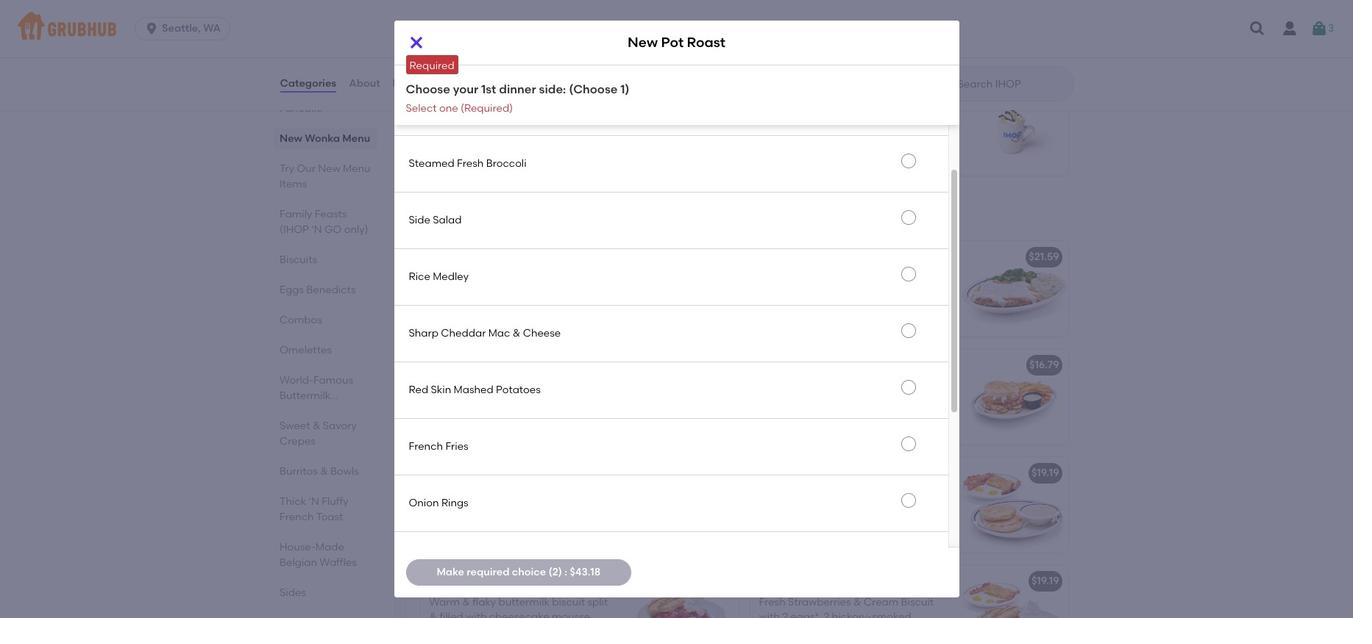Task type: locate. For each thing, give the bounding box(es) containing it.
sugar. for scrumdiddlyumptious jr. strawberry hot chocolate 'image'
[[759, 171, 789, 183]]

cream down new fresh strawberries & cream biscuit combo
[[864, 596, 898, 609]]

0 horizontal spatial sauce
[[482, 156, 513, 168]]

1 vertical spatial sandwich
[[542, 467, 592, 480]]

1 horizontal spatial drizzle
[[859, 141, 890, 153]]

brew
[[619, 251, 644, 264], [551, 272, 576, 284]]

and inside sliced french toast with a side of strawberries, banana and chocolate dipping sauce.
[[868, 18, 888, 30]]

1 chocolate from the left
[[622, 90, 675, 102]]

syrup, down beans
[[485, 126, 515, 138]]

0 vertical spatial sausage
[[429, 33, 472, 45]]

2 horizontal spatial of
[[912, 3, 922, 15]]

gold for 'scrumdiddlyumptious strawberry hot chocolate' image
[[537, 156, 560, 168]]

1 (required) from the top
[[461, 56, 513, 68]]

sausage inside warm & flaky buttermilk biscuit served with hearty gravy, 2 eggs*, 2 pork sausage links, 2 hickory- smoked bacon strips & hash browns. *gravy may contain pork.
[[784, 518, 826, 531]]

0 horizontal spatial eggs*,
[[790, 611, 821, 619]]

1 vertical spatial pork.
[[861, 548, 886, 560]]

0 vertical spatial contain
[[783, 302, 822, 314]]

buttermilk inside warm & flaky buttermilk biscuit served with hearty gravy, 2 eggs*, 2 pork sausage links, 2 hickory- smoked bacon strips & hash browns. *gravy may contain pork.
[[828, 488, 879, 501]]

1 vertical spatial french
[[409, 441, 443, 453]]

items up foam
[[562, 207, 605, 225]]

'n right thick
[[308, 496, 319, 508]]

with inside fresh strawberries & cream biscuit with 2 eggs*, 2 hickory-smoke
[[759, 611, 780, 619]]

'n
[[311, 224, 322, 236], [308, 496, 319, 508]]

gravy. inside tender slow-braised beef in a rich beef gravy.
[[454, 395, 484, 408]]

svg image for seattle, wa
[[144, 21, 159, 36]]

1 strawberry from the left
[[429, 126, 483, 138]]

a down sweetened
[[453, 302, 459, 314]]

svg image inside 3 button
[[1310, 20, 1328, 38]]

gravy.
[[862, 287, 892, 299], [454, 395, 484, 408]]

cheesecake
[[489, 611, 549, 619]]

a
[[880, 3, 887, 15], [520, 141, 526, 153], [849, 141, 856, 153], [453, 302, 459, 314], [569, 380, 576, 393]]

0 vertical spatial eggs*,
[[894, 503, 924, 516]]

$43.18
[[570, 566, 601, 579]]

0 horizontal spatial our
[[296, 163, 315, 175]]

warm inside warm & flaky buttermilk biscuit served with hearty gravy, 2 eggs*, 2 pork sausage links, 2 hickory- smoked bacon strips & hash browns. *gravy may contain pork.
[[759, 488, 789, 501]]

svg image for 3
[[1310, 20, 1328, 38]]

2 glitter from the left
[[892, 156, 921, 168]]

topped inside 100% arabica iced cold brew sweetened with vanilla & topped with a vanilla creamy cold foam.
[[555, 287, 592, 299]]

new breakfast biscuit sandwich image
[[628, 458, 738, 553]]

0 horizontal spatial svg image
[[144, 21, 159, 36]]

beef
[[855, 272, 877, 284], [532, 380, 555, 393], [429, 395, 452, 408]]

(2)
[[549, 566, 562, 579]]

a left rich at the bottom of the page
[[569, 380, 576, 393]]

100%
[[429, 272, 455, 284]]

cheddar
[[441, 327, 486, 340]]

2 hot chocolate flavored with strawberry syrup, topped with whipped topping, a drizzle of chocolate sauce and gold glitter sugar. from the left
[[759, 111, 921, 183]]

2 vertical spatial french
[[279, 511, 313, 524]]

strawberry
[[543, 90, 599, 102], [888, 90, 944, 102]]

1st
[[481, 36, 496, 50], [481, 82, 496, 96]]

combo
[[919, 467, 956, 480], [965, 576, 1002, 588]]

2 sauce from the left
[[812, 156, 842, 168]]

& inside 100% arabica iced cold brew sweetened with vanilla & topped with a vanilla creamy cold foam.
[[545, 287, 552, 299]]

vanilla up creamy
[[510, 287, 542, 299]]

1 topping, from the left
[[475, 141, 517, 153]]

in inside tender slow-braised beef in a rich beef gravy.
[[558, 380, 566, 393]]

flaky inside warm & flaky buttermilk biscuit served with hearty gravy, 2 eggs*, 2 pork sausage links, 2 hickory- smoked bacon strips & hash browns. *gravy may contain pork.
[[802, 488, 826, 501]]

1 sugar. from the left
[[429, 171, 460, 183]]

may down smoked
[[796, 548, 818, 560]]

of for scrumdiddlyumptious jr. strawberry hot chocolate 'image'
[[892, 141, 902, 153]]

try inside 'try our new menu items'
[[279, 163, 294, 175]]

& up served
[[792, 488, 800, 501]]

steak
[[855, 251, 885, 264]]

our right the side
[[445, 207, 474, 225]]

of down scrumdiddlyumptious strawberry hot chocolate at the left top of the page
[[563, 141, 573, 153]]

2 topping, from the left
[[805, 141, 847, 153]]

about
[[349, 77, 380, 90]]

1 horizontal spatial sugar.
[[759, 171, 789, 183]]

& left hash
[[865, 533, 872, 546]]

iced
[[500, 272, 522, 284]]

sausage inside 1 wonka's perfectly purple pancake, 1 scrambled egg, 1 bacon strip and 1 sausage link
[[429, 33, 472, 45]]

0 vertical spatial $21.59
[[1029, 251, 1059, 264]]

0 horizontal spatial pork.
[[824, 302, 849, 314]]

*gravy down steak
[[894, 287, 928, 299]]

0 vertical spatial one
[[439, 56, 458, 68]]

mac
[[488, 327, 510, 340]]

fresh
[[457, 157, 484, 170], [455, 576, 482, 588], [784, 576, 811, 588], [759, 596, 786, 609]]

omelettes
[[279, 344, 331, 357]]

egg,
[[485, 18, 508, 30]]

pork. down 'battered' on the right of page
[[824, 302, 849, 314]]

biscuit
[[828, 359, 862, 372], [506, 467, 540, 480], [839, 467, 873, 480], [599, 576, 633, 588], [928, 576, 962, 588], [901, 596, 934, 609]]

1)
[[620, 36, 630, 50], [620, 82, 630, 96]]

rice medley
[[409, 271, 469, 283]]

1 1) from the top
[[620, 36, 630, 50]]

new country fried steak image
[[958, 242, 1068, 337]]

1 select from the top
[[406, 56, 437, 68]]

buttermilk up cheesecake
[[498, 596, 550, 609]]

1 vertical spatial vanilla
[[462, 302, 494, 314]]

1 vertical spatial try our new menu items
[[418, 207, 605, 225]]

new up a
[[759, 251, 782, 264]]

2 syrup, from the left
[[815, 126, 844, 138]]

1 sauce from the left
[[482, 156, 513, 168]]

Search IHOP search field
[[956, 77, 1069, 91]]

fresh for steamed fresh broccoli
[[457, 157, 484, 170]]

1 horizontal spatial in
[[816, 287, 824, 299]]

1 one from the top
[[439, 56, 458, 68]]

topped for scrumdiddlyumptious jr. strawberry hot chocolate 'image'
[[847, 126, 884, 138]]

cold
[[534, 251, 558, 264], [592, 251, 616, 264], [525, 272, 548, 284]]

1 vertical spatial side:
[[539, 82, 566, 96]]

fries
[[445, 441, 468, 453]]

warm & flaky buttermilk biscuit split & filled with cheesecake mousse
[[429, 596, 608, 619]]

strawberries up warm & flaky buttermilk biscuit split & filled with cheesecake mousse on the left
[[484, 576, 549, 588]]

of right side
[[912, 3, 922, 15]]

beef for in
[[532, 380, 555, 393]]

1 horizontal spatial syrup,
[[815, 126, 844, 138]]

gold down jr.
[[867, 156, 889, 168]]

fresh inside button
[[457, 157, 484, 170]]

2 sugar. from the left
[[759, 171, 789, 183]]

vanilla
[[510, 287, 542, 299], [462, 302, 494, 314]]

reviews button
[[392, 57, 434, 110]]

cream down "browns."
[[891, 576, 926, 588]]

new chicken biscuit sandwich image
[[958, 350, 1068, 445]]

may inside warm & flaky buttermilk biscuit served with hearty gravy, 2 eggs*, 2 pork sausage links, 2 hickory- smoked bacon strips & hash browns. *gravy may contain pork.
[[796, 548, 818, 560]]

0 horizontal spatial items
[[279, 178, 307, 191]]

combos
[[279, 314, 322, 327]]

buttermilk inside warm & flaky buttermilk biscuit split & filled with cheesecake mousse
[[498, 596, 550, 609]]

0 horizontal spatial beef
[[429, 395, 452, 408]]

1 hot chocolate flavored with strawberry syrup, topped with whipped topping, a drizzle of chocolate sauce and gold glitter sugar. from the left
[[429, 111, 592, 183]]

gold right broccoli
[[537, 156, 560, 168]]

0 horizontal spatial drizzle
[[529, 141, 560, 153]]

flaky inside warm & flaky buttermilk biscuit split & filled with cheesecake mousse
[[472, 596, 496, 609]]

$16.79
[[1029, 359, 1059, 372]]

1 vertical spatial menu
[[342, 163, 370, 175]]

glitter down the scrumdiddlyumptious jr. strawberry hot chocolate
[[892, 156, 921, 168]]

menu
[[342, 132, 370, 145], [342, 163, 370, 175], [516, 207, 558, 225]]

2 strawberry from the left
[[888, 90, 944, 102]]

0 horizontal spatial $21.59
[[699, 359, 729, 372]]

cream for new fresh strawberries & cream biscuit combo
[[891, 576, 926, 588]]

fried
[[827, 251, 853, 264]]

2 1) from the top
[[620, 82, 630, 96]]

beef for steak
[[855, 272, 877, 284]]

beef right the braised
[[532, 380, 555, 393]]

scrumdiddlyumptious strawberry hot chocolate image
[[628, 80, 738, 176]]

required
[[409, 60, 454, 72]]

1 vertical spatial gravy.
[[454, 395, 484, 408]]

cream
[[561, 576, 596, 588], [891, 576, 926, 588], [864, 596, 898, 609]]

warm for warm & flaky buttermilk biscuit split & filled with cheesecake mousse
[[429, 596, 460, 609]]

syrup, for 'scrumdiddlyumptious strawberry hot chocolate' image
[[485, 126, 515, 138]]

bacon
[[516, 18, 549, 30], [801, 533, 833, 546]]

beef down tender
[[429, 395, 452, 408]]

1 horizontal spatial try our new menu items
[[418, 207, 605, 225]]

fancake
[[279, 102, 322, 115]]

$19.19
[[1031, 467, 1059, 480], [1031, 576, 1059, 588]]

1 horizontal spatial sandwich
[[864, 359, 914, 372]]

topped down jr.
[[847, 126, 884, 138]]

side: down "1 wonka's perfectly purple pancake, 1 scrambled egg, 1 bacon strip and 1 sausage link" button
[[539, 82, 566, 96]]

2 dinner from the top
[[499, 82, 536, 96]]

hash
[[875, 533, 899, 546]]

0 horizontal spatial new pot roast
[[429, 359, 503, 372]]

1 $19.19 from the top
[[1031, 467, 1059, 480]]

biscuit down new fresh strawberries & cream biscuit combo
[[901, 596, 934, 609]]

your down the "scrambled"
[[453, 36, 478, 50]]

hot chocolate flavored with strawberry syrup, topped with whipped topping, a drizzle of chocolate sauce and gold glitter sugar. for scrumdiddlyumptious jr. strawberry hot chocolate 'image'
[[759, 111, 921, 183]]

belgian
[[279, 557, 317, 569]]

buttermilk up gravy,
[[828, 488, 879, 501]]

+
[[726, 251, 732, 264]]

1 vertical spatial try
[[418, 207, 441, 225]]

choice
[[512, 566, 546, 579]]

in down 'battered' on the right of page
[[816, 287, 824, 299]]

1 horizontal spatial pork.
[[861, 548, 886, 560]]

sauce for scrumdiddlyumptious jr. strawberry hot chocolate 'image'
[[812, 156, 842, 168]]

1 whipped from the left
[[429, 141, 473, 153]]

new vanilla creamy cold foam cold brew image
[[628, 242, 738, 337]]

1 vertical spatial $21.59
[[699, 359, 729, 372]]

whipped for scrumdiddlyumptious jr. strawberry hot chocolate 'image'
[[759, 141, 802, 153]]

new fresh strawberries & cream biscuit combo
[[759, 576, 1002, 588]]

salad
[[433, 214, 462, 226]]

1 vertical spatial biscuit
[[552, 596, 585, 609]]

burritos
[[279, 466, 317, 478]]

foam
[[561, 251, 590, 264]]

2 drizzle from the left
[[859, 141, 890, 153]]

sandwich for new breakfast biscuit sandwich
[[542, 467, 592, 480]]

*gravy inside warm & flaky buttermilk biscuit served with hearty gravy, 2 eggs*, 2 pork sausage links, 2 hickory- smoked bacon strips & hash browns. *gravy may contain pork.
[[759, 548, 793, 560]]

contain down the strips on the bottom
[[820, 548, 859, 560]]

(choose down pancake, on the top left of the page
[[569, 36, 618, 50]]

1 vertical spatial may
[[796, 548, 818, 560]]

dinner up beans
[[499, 82, 536, 96]]

2 (choose from the top
[[569, 82, 618, 96]]

flavored down jr.
[[833, 111, 874, 123]]

try down steamed
[[418, 207, 441, 225]]

pot up yellow & green beans button
[[661, 34, 684, 51]]

2 horizontal spatial svg image
[[1310, 20, 1328, 38]]

1 horizontal spatial french
[[409, 441, 443, 453]]

1 horizontal spatial may
[[796, 548, 818, 560]]

0 horizontal spatial buttermilk
[[498, 596, 550, 609]]

french up strawberries,
[[792, 3, 826, 15]]

2 (required) from the top
[[461, 102, 513, 114]]

2 horizontal spatial french
[[792, 3, 826, 15]]

0 vertical spatial try
[[279, 163, 294, 175]]

1 vertical spatial bacon
[[801, 533, 833, 546]]

french down thick
[[279, 511, 313, 524]]

1 horizontal spatial new pot roast
[[628, 34, 725, 51]]

pork. inside warm & flaky buttermilk biscuit served with hearty gravy, 2 eggs*, 2 pork sausage links, 2 hickory- smoked bacon strips & hash browns. *gravy may contain pork.
[[861, 548, 886, 560]]

drizzle down jr.
[[859, 141, 890, 153]]

new wonka menu
[[279, 132, 370, 145]]

with inside warm & flaky buttermilk biscuit split & filled with cheesecake mousse
[[466, 611, 487, 619]]

cold down 'new vanilla creamy cold foam cold brew'
[[525, 272, 548, 284]]

strawberry for scrumdiddlyumptious jr. strawberry hot chocolate 'image'
[[759, 126, 812, 138]]

0 vertical spatial *gravy
[[894, 287, 928, 299]]

0 vertical spatial warm
[[759, 488, 789, 501]]

0 horizontal spatial pot
[[455, 359, 472, 372]]

0 vertical spatial side:
[[539, 36, 566, 50]]

0 horizontal spatial gravy.
[[454, 395, 484, 408]]

1st down egg,
[[481, 36, 496, 50]]

bacon down the purple
[[516, 18, 549, 30]]

menu right "wonka"
[[342, 132, 370, 145]]

strawberries up fresh strawberries & cream biscuit with 2 eggs*, 2 hickory-smoke
[[814, 576, 878, 588]]

& down pancakes
[[312, 420, 320, 433]]

& left the filled
[[429, 611, 437, 619]]

1 horizontal spatial strawberry
[[759, 126, 812, 138]]

drizzle for 'scrumdiddlyumptious strawberry hot chocolate' image
[[529, 141, 560, 153]]

1 scrumdiddlyumptious from the left
[[429, 90, 540, 102]]

thick 'n fluffy french toast
[[279, 496, 348, 524]]

2 horizontal spatial beef
[[855, 272, 877, 284]]

drizzle down scrumdiddlyumptious strawberry hot chocolate at the left top of the page
[[529, 141, 560, 153]]

0 horizontal spatial in
[[558, 380, 566, 393]]

hearty inside a golden-battered beef steak smothered in hearty gravy.  *gravy may contain pork.
[[827, 287, 859, 299]]

0 vertical spatial pork.
[[824, 302, 849, 314]]

biscuit for 2
[[882, 488, 915, 501]]

1 horizontal spatial brew
[[619, 251, 644, 264]]

2 choose from the top
[[406, 82, 450, 96]]

2 $19.19 from the top
[[1031, 576, 1059, 588]]

foam.
[[562, 302, 591, 314]]

your up green
[[453, 82, 478, 96]]

cold for brew
[[525, 272, 548, 284]]

fresh for new fresh strawberries & cream biscuit
[[455, 576, 482, 588]]

eggs*, inside fresh strawberries & cream biscuit with 2 eggs*, 2 hickory-smoke
[[790, 611, 821, 619]]

strawberries inside fresh strawberries & cream biscuit with 2 eggs*, 2 hickory-smoke
[[788, 596, 851, 609]]

cold for foam
[[534, 251, 558, 264]]

scrumdiddlyumptious for scrumdiddlyumptious jr. strawberry hot chocolate
[[759, 90, 870, 102]]

0 vertical spatial 1)
[[620, 36, 630, 50]]

(choose down "1 wonka's perfectly purple pancake, 1 scrambled egg, 1 bacon strip and 1 sausage link" button
[[569, 82, 618, 96]]

chocolate down jr. magical breakfast medley image
[[622, 90, 675, 102]]

1 vertical spatial 1)
[[620, 82, 630, 96]]

steamed fresh broccoli button
[[394, 136, 948, 192]]

warm inside warm & flaky buttermilk biscuit split & filled with cheesecake mousse
[[429, 596, 460, 609]]

0 horizontal spatial try our new menu items
[[279, 163, 370, 191]]

brew inside 100% arabica iced cold brew sweetened with vanilla & topped with a vanilla creamy cold foam.
[[551, 272, 576, 284]]

feasts
[[314, 208, 346, 221]]

0 horizontal spatial roast
[[474, 359, 503, 372]]

main navigation navigation
[[0, 0, 1353, 57]]

flaky down new buttermilk biscuit & gravy combo
[[802, 488, 826, 501]]

hearty down 'battered' on the right of page
[[827, 287, 859, 299]]

gold for scrumdiddlyumptious jr. strawberry hot chocolate 'image'
[[867, 156, 889, 168]]

tender slow-braised beef in a rich beef gravy.
[[429, 380, 597, 408]]

try up family
[[279, 163, 294, 175]]

2 vertical spatial beef
[[429, 395, 452, 408]]

1 down pancake, on the top left of the page
[[598, 18, 601, 30]]

side: down strip
[[539, 36, 566, 50]]

sliced
[[759, 3, 789, 15]]

topping, for 'scrumdiddlyumptious strawberry hot chocolate' image
[[475, 141, 517, 153]]

roast up the 'slow-'
[[474, 359, 503, 372]]

1 syrup, from the left
[[485, 126, 515, 138]]

brew down the side salad button
[[619, 251, 644, 264]]

contain down smothered
[[783, 302, 822, 314]]

a inside sliced french toast with a side of strawberries, banana and chocolate dipping sauce.
[[880, 3, 887, 15]]

0 vertical spatial buttermilk
[[279, 390, 330, 402]]

1 flavored from the left
[[503, 111, 544, 123]]

2 gold from the left
[[867, 156, 889, 168]]

1 vertical spatial 1st
[[481, 82, 496, 96]]

1 glitter from the left
[[562, 156, 592, 168]]

country
[[784, 251, 825, 264]]

sausage for scrambled
[[429, 33, 472, 45]]

'n inside thick 'n fluffy french toast
[[308, 496, 319, 508]]

gravy. inside a golden-battered beef steak smothered in hearty gravy.  *gravy may contain pork.
[[862, 287, 892, 299]]

choose your 1st dinner side: (choose 1) select one (required) down egg,
[[406, 36, 630, 68]]

scrumdiddlyumptious down link
[[429, 90, 540, 102]]

1 horizontal spatial try
[[418, 207, 441, 225]]

0 vertical spatial gravy.
[[862, 287, 892, 299]]

2 flavored from the left
[[833, 111, 874, 123]]

$14.39
[[699, 467, 729, 480]]

yellow & green beans
[[409, 101, 517, 113]]

0 horizontal spatial topping,
[[475, 141, 517, 153]]

served
[[759, 503, 792, 516]]

hickory- inside fresh strawberries & cream biscuit with 2 eggs*, 2 hickory-smoke
[[832, 611, 872, 619]]

cold inside 100% arabica iced cold brew sweetened with vanilla & topped with a vanilla creamy cold foam.
[[525, 272, 548, 284]]

glitter for 'scrumdiddlyumptious strawberry hot chocolate' image
[[562, 156, 592, 168]]

jr.
[[872, 90, 885, 102]]

new up rice medley
[[429, 251, 452, 264]]

scrumdiddlyumptious strawberry hot chocolate
[[429, 90, 675, 102]]

0 vertical spatial choose your 1st dinner side: (choose 1) select one (required)
[[406, 36, 630, 68]]

buttermilk up pancakes
[[279, 390, 330, 402]]

links,
[[829, 518, 853, 531]]

eggs*, inside warm & flaky buttermilk biscuit served with hearty gravy, 2 eggs*, 2 pork sausage links, 2 hickory- smoked bacon strips & hash browns. *gravy may contain pork.
[[894, 503, 924, 516]]

drizzle
[[529, 141, 560, 153], [859, 141, 890, 153]]

hearty inside warm & flaky buttermilk biscuit served with hearty gravy, 2 eggs*, 2 pork sausage links, 2 hickory- smoked bacon strips & hash browns. *gravy may contain pork.
[[818, 503, 850, 516]]

one down the "scrambled"
[[439, 56, 458, 68]]

biscuit inside warm & flaky buttermilk biscuit split & filled with cheesecake mousse
[[552, 596, 585, 609]]

0 horizontal spatial scrumdiddlyumptious
[[429, 90, 540, 102]]

your
[[453, 36, 478, 50], [453, 82, 478, 96]]

biscuit inside fresh strawberries & cream biscuit with 2 eggs*, 2 hickory-smoke
[[901, 596, 934, 609]]

1st up beans
[[481, 82, 496, 96]]

hearty up links,
[[818, 503, 850, 516]]

pot up the 'slow-'
[[455, 359, 472, 372]]

1 vertical spatial dinner
[[499, 82, 536, 96]]

& left bowls on the left bottom of the page
[[320, 466, 328, 478]]

& down new fresh strawberries & cream biscuit combo
[[853, 596, 861, 609]]

buttermilk for biscuit
[[828, 488, 879, 501]]

1 vertical spatial choose
[[406, 82, 450, 96]]

warm
[[759, 488, 789, 501], [429, 596, 460, 609]]

side salad
[[409, 214, 462, 226]]

scrumdiddlyumptious jr. strawberry hot chocolate image
[[958, 80, 1068, 176]]

0 vertical spatial may
[[759, 302, 781, 314]]

biscuit right chicken
[[828, 359, 862, 372]]

house-made belgian waffles
[[279, 541, 356, 569]]

gravy,
[[853, 503, 883, 516]]

sandwich for new chicken biscuit sandwich
[[864, 359, 914, 372]]

syrup, for scrumdiddlyumptious jr. strawberry hot chocolate 'image'
[[815, 126, 844, 138]]

1 vertical spatial buttermilk
[[498, 596, 550, 609]]

*gravy down smoked
[[759, 548, 793, 560]]

0 vertical spatial your
[[453, 36, 478, 50]]

1 vertical spatial new pot roast
[[429, 359, 503, 372]]

roast left dipping
[[687, 34, 725, 51]]

2 strawberry from the left
[[759, 126, 812, 138]]

0 horizontal spatial topped
[[517, 126, 554, 138]]

& inside fresh strawberries & cream biscuit with 2 eggs*, 2 hickory-smoke
[[853, 596, 861, 609]]

made
[[315, 541, 344, 554]]

0 vertical spatial select
[[406, 56, 437, 68]]

1 horizontal spatial $21.59
[[1029, 251, 1059, 264]]

$21.59 for tender slow-braised beef in a rich beef gravy.
[[699, 359, 729, 372]]

glitter down scrumdiddlyumptious strawberry hot chocolate at the left top of the page
[[562, 156, 592, 168]]

of down the scrumdiddlyumptious jr. strawberry hot chocolate
[[892, 141, 902, 153]]

french left fries
[[409, 441, 443, 453]]

0 horizontal spatial strawberry
[[543, 90, 599, 102]]

1 vertical spatial hickory-
[[832, 611, 872, 619]]

strawberry down "1 wonka's perfectly purple pancake, 1 scrambled egg, 1 bacon strip and 1 sausage link" button
[[543, 90, 599, 102]]

0 horizontal spatial *gravy
[[759, 548, 793, 560]]

warm up the filled
[[429, 596, 460, 609]]

biscuit inside warm & flaky buttermilk biscuit served with hearty gravy, 2 eggs*, 2 pork sausage links, 2 hickory- smoked bacon strips & hash browns. *gravy may contain pork.
[[882, 488, 915, 501]]

hickory- down new fresh strawberries & cream biscuit combo
[[832, 611, 872, 619]]

in
[[816, 287, 824, 299], [558, 380, 566, 393]]

bacon down links,
[[801, 533, 833, 546]]

1 horizontal spatial items
[[562, 207, 605, 225]]

1 choose your 1st dinner side: (choose 1) select one (required) from the top
[[406, 36, 630, 68]]

1 horizontal spatial topped
[[555, 287, 592, 299]]

try our new menu items down new wonka menu
[[279, 163, 370, 191]]

gravy. down steak
[[862, 287, 892, 299]]

sausage
[[429, 33, 472, 45], [784, 518, 826, 531]]

svg image inside seattle, wa button
[[144, 21, 159, 36]]

choose your 1st dinner side: (choose 1) select one (required) up broccoli
[[406, 82, 630, 114]]

chocolate
[[622, 90, 675, 102], [967, 90, 1020, 102]]

and
[[575, 18, 595, 30], [868, 18, 888, 30], [515, 156, 535, 168], [845, 156, 865, 168]]

$19.19 for fresh strawberries & cream biscuit with 2 eggs*, 2 hickory-smoke
[[1031, 576, 1059, 588]]

1 vertical spatial (required)
[[461, 102, 513, 114]]

0 horizontal spatial biscuit
[[552, 596, 585, 609]]

:
[[565, 566, 567, 579]]

0 horizontal spatial sausage
[[429, 33, 472, 45]]

red
[[409, 384, 428, 396]]

1 horizontal spatial gold
[[867, 156, 889, 168]]

bacon inside warm & flaky buttermilk biscuit served with hearty gravy, 2 eggs*, 2 pork sausage links, 2 hickory- smoked bacon strips & hash browns. *gravy may contain pork.
[[801, 533, 833, 546]]

new fresh strawberries & cream biscuit combo image
[[958, 566, 1068, 619]]

gravy. for beef
[[454, 395, 484, 408]]

fresh for new fresh strawberries & cream biscuit combo
[[784, 576, 811, 588]]

choose up required
[[406, 36, 450, 50]]

items up family
[[279, 178, 307, 191]]

0 vertical spatial 'n
[[311, 224, 322, 236]]

1 horizontal spatial vanilla
[[510, 287, 542, 299]]

items
[[279, 178, 307, 191], [562, 207, 605, 225]]

0 vertical spatial bacon
[[516, 18, 549, 30]]

cream inside fresh strawberries & cream biscuit with 2 eggs*, 2 hickory-smoke
[[864, 596, 898, 609]]

0 vertical spatial $19.19
[[1031, 467, 1059, 480]]

hearty for flaky
[[818, 503, 850, 516]]

beef inside a golden-battered beef steak smothered in hearty gravy.  *gravy may contain pork.
[[855, 272, 877, 284]]

1 vertical spatial roast
[[474, 359, 503, 372]]

strawberries for new fresh strawberries & cream biscuit
[[484, 576, 549, 588]]

dinner down egg,
[[499, 36, 536, 50]]

drizzle for scrumdiddlyumptious jr. strawberry hot chocolate 'image'
[[859, 141, 890, 153]]

1 left wonka's
[[429, 3, 433, 15]]

flaky down 'required'
[[472, 596, 496, 609]]

1 horizontal spatial chocolate
[[967, 90, 1020, 102]]

warm up served
[[759, 488, 789, 501]]

$21.59
[[1029, 251, 1059, 264], [699, 359, 729, 372]]

(required) up steamed fresh broccoli
[[461, 102, 513, 114]]

svg image
[[1249, 20, 1266, 38], [1310, 20, 1328, 38], [144, 21, 159, 36]]

1 horizontal spatial flaky
[[802, 488, 826, 501]]

0 vertical spatial beef
[[855, 272, 877, 284]]

eggs*,
[[894, 503, 924, 516], [790, 611, 821, 619]]

0 vertical spatial try our new menu items
[[279, 163, 370, 191]]

new pot roast image
[[628, 350, 738, 445]]

topping,
[[475, 141, 517, 153], [805, 141, 847, 153]]

0 horizontal spatial sugar.
[[429, 171, 460, 183]]

2 scrumdiddlyumptious from the left
[[759, 90, 870, 102]]

filled
[[440, 611, 463, 619]]

red skin mashed potatoes
[[409, 384, 541, 396]]

topped for 'scrumdiddlyumptious strawberry hot chocolate' image
[[517, 126, 554, 138]]

sliced french toast with a side of strawberries, banana and chocolate dipping sauce. button
[[750, 0, 1068, 68]]

1 drizzle from the left
[[529, 141, 560, 153]]

new buttermilk biscuit & gravy combo image
[[958, 458, 1068, 553]]

chocolate inside sliced french toast with a side of strawberries, banana and chocolate dipping sauce.
[[890, 18, 941, 30]]

1 vertical spatial warm
[[429, 596, 460, 609]]

2 whipped from the left
[[759, 141, 802, 153]]

cream up split
[[561, 576, 596, 588]]

topped up "foam."
[[555, 287, 592, 299]]

vanilla down sweetened
[[462, 302, 494, 314]]

a inside 100% arabica iced cold brew sweetened with vanilla & topped with a vanilla creamy cold foam.
[[453, 302, 459, 314]]

1 gold from the left
[[537, 156, 560, 168]]

landen hatchett fancake
[[279, 87, 364, 115]]



Task type: vqa. For each thing, say whether or not it's contained in the screenshot.
strip
yes



Task type: describe. For each thing, give the bounding box(es) containing it.
burritos & bowls
[[279, 466, 359, 478]]

topping, for scrumdiddlyumptious jr. strawberry hot chocolate 'image'
[[805, 141, 847, 153]]

sharp cheddar mac & cheese
[[409, 327, 561, 340]]

strip
[[551, 18, 573, 30]]

new left "wonka"
[[279, 132, 302, 145]]

2 1st from the top
[[481, 82, 496, 96]]

svg image
[[407, 34, 425, 52]]

flavored for 'scrumdiddlyumptious strawberry hot chocolate' image
[[503, 111, 544, 123]]

items inside 'try our new menu items'
[[279, 178, 307, 191]]

*gravy inside a golden-battered beef steak smothered in hearty gravy.  *gravy may contain pork.
[[894, 287, 928, 299]]

new up the filled
[[429, 576, 452, 588]]

new breakfast biscuit sandwich
[[429, 467, 592, 480]]

strawberries,
[[759, 18, 823, 30]]

onion
[[409, 497, 439, 510]]

biscuit up gravy,
[[839, 467, 873, 480]]

famous
[[313, 374, 353, 387]]

buttermilk inside world-famous buttermilk pancakes sweet & savory crepes
[[279, 390, 330, 402]]

pork
[[759, 518, 781, 531]]

reviews
[[393, 77, 434, 90]]

flaky for filled
[[472, 596, 496, 609]]

gravy. for hearty
[[862, 287, 892, 299]]

1 right pancake, on the top left of the page
[[609, 3, 613, 15]]

& inside world-famous buttermilk pancakes sweet & savory crepes
[[312, 420, 320, 433]]

sauce for 'scrumdiddlyumptious strawberry hot chocolate' image
[[482, 156, 513, 168]]

steak
[[880, 272, 907, 284]]

family
[[279, 208, 312, 221]]

1 1st from the top
[[481, 36, 496, 50]]

side salad button
[[394, 193, 948, 249]]

hot chocolate flavored with strawberry syrup, topped with whipped topping, a drizzle of chocolate sauce and gold glitter sugar. for 'scrumdiddlyumptious strawberry hot chocolate' image
[[429, 111, 592, 183]]

new vanilla creamy cold foam cold brew
[[429, 251, 644, 264]]

new up served
[[759, 467, 782, 480]]

pancake,
[[560, 3, 606, 15]]

0 vertical spatial menu
[[342, 132, 370, 145]]

rich
[[578, 380, 597, 393]]

(ihop
[[279, 224, 309, 236]]

toast
[[316, 511, 343, 524]]

new down smoked
[[759, 576, 782, 588]]

1 side: from the top
[[539, 36, 566, 50]]

cheese
[[523, 327, 561, 340]]

& down hash
[[881, 576, 889, 588]]

world-
[[279, 374, 313, 387]]

jr. magical breakfast medley image
[[628, 0, 738, 68]]

bacon inside 1 wonka's perfectly purple pancake, 1 scrambled egg, 1 bacon strip and 1 sausage link
[[516, 18, 549, 30]]

categories button
[[279, 57, 337, 110]]

may inside a golden-battered beef steak smothered in hearty gravy.  *gravy may contain pork.
[[759, 302, 781, 314]]

family feasts (ihop 'n go only)
[[279, 208, 368, 236]]

of inside sliced french toast with a side of strawberries, banana and chocolate dipping sauce.
[[912, 3, 922, 15]]

new fresh strawberries & cream biscuit
[[429, 576, 633, 588]]

with inside warm & flaky buttermilk biscuit served with hearty gravy, 2 eggs*, 2 pork sausage links, 2 hickory- smoked bacon strips & hash browns. *gravy may contain pork.
[[795, 503, 815, 516]]

& left green
[[442, 101, 450, 113]]

new down french fries
[[429, 467, 452, 480]]

purple
[[526, 3, 558, 15]]

link
[[474, 33, 491, 45]]

a
[[759, 272, 766, 284]]

strips
[[836, 533, 862, 546]]

side
[[889, 3, 909, 15]]

biscuit right the breakfast
[[506, 467, 540, 480]]

contain inside warm & flaky buttermilk biscuit served with hearty gravy, 2 eggs*, 2 pork sausage links, 2 hickory- smoked bacon strips & hash browns. *gravy may contain pork.
[[820, 548, 859, 560]]

biscuit for cheesecake
[[552, 596, 585, 609]]

a up broccoli
[[520, 141, 526, 153]]

2 select from the top
[[406, 102, 437, 114]]

0 horizontal spatial vanilla
[[462, 302, 494, 314]]

2 choose your 1st dinner side: (choose 1) select one (required) from the top
[[406, 82, 630, 114]]

broccoli
[[486, 157, 527, 170]]

a golden-battered beef steak smothered in hearty gravy.  *gravy may contain pork.
[[759, 272, 928, 314]]

hatchett
[[320, 87, 364, 99]]

categories
[[280, 77, 336, 90]]

hickory- inside warm & flaky buttermilk biscuit served with hearty gravy, 2 eggs*, 2 pork sausage links, 2 hickory- smoked bacon strips & hash browns. *gravy may contain pork.
[[863, 518, 904, 531]]

seattle, wa button
[[135, 17, 236, 40]]

2 vertical spatial menu
[[516, 207, 558, 225]]

& up the filled
[[462, 596, 470, 609]]

and inside 1 wonka's perfectly purple pancake, 1 scrambled egg, 1 bacon strip and 1 sausage link
[[575, 18, 595, 30]]

new up yellow & green beans button
[[628, 34, 658, 51]]

benedicts
[[306, 284, 355, 296]]

0 vertical spatial our
[[296, 163, 315, 175]]

0 vertical spatial combo
[[919, 467, 956, 480]]

& left :
[[551, 576, 559, 588]]

braised
[[492, 380, 530, 393]]

1 strawberry from the left
[[543, 90, 599, 102]]

2 side: from the top
[[539, 82, 566, 96]]

whipped for 'scrumdiddlyumptious strawberry hot chocolate' image
[[429, 141, 473, 153]]

2 chocolate from the left
[[967, 90, 1020, 102]]

eggs benedicts
[[279, 284, 355, 296]]

vanilla
[[454, 251, 489, 264]]

in inside a golden-battered beef steak smothered in hearty gravy.  *gravy may contain pork.
[[816, 287, 824, 299]]

cream for new fresh strawberries & cream biscuit
[[561, 576, 596, 588]]

about button
[[348, 57, 381, 110]]

1 vertical spatial items
[[562, 207, 605, 225]]

$19.19 for warm & flaky buttermilk biscuit served with hearty gravy, 2 eggs*, 2 pork sausage links, 2 hickory- smoked bacon strips & hash browns. *gravy may contain pork.
[[1031, 467, 1059, 480]]

1 (choose from the top
[[569, 36, 618, 50]]

warm for warm & flaky buttermilk biscuit served with hearty gravy, 2 eggs*, 2 pork sausage links, 2 hickory- smoked bacon strips & hash browns. *gravy may contain pork.
[[759, 488, 789, 501]]

cold right foam
[[592, 251, 616, 264]]

new up creamy
[[477, 207, 512, 225]]

battered
[[808, 272, 852, 284]]

medley
[[433, 271, 469, 283]]

3
[[1328, 22, 1334, 34]]

0 vertical spatial pot
[[661, 34, 684, 51]]

1 horizontal spatial combo
[[965, 576, 1002, 588]]

creamy
[[497, 302, 535, 314]]

new fresh strawberries & cream biscuit image
[[628, 566, 738, 619]]

1 your from the top
[[453, 36, 478, 50]]

1 vertical spatial buttermilk
[[784, 467, 836, 480]]

arabica
[[458, 272, 498, 284]]

red skin mashed potatoes button
[[394, 363, 948, 419]]

new left chicken
[[759, 359, 782, 372]]

biscuit down "browns."
[[928, 576, 962, 588]]

side
[[409, 214, 430, 226]]

flaky for hearty
[[802, 488, 826, 501]]

cold
[[537, 302, 559, 314]]

sugar. for 'scrumdiddlyumptious strawberry hot chocolate' image
[[429, 171, 460, 183]]

sweetened
[[429, 287, 484, 299]]

sides
[[279, 587, 306, 600]]

fluffy
[[321, 496, 348, 508]]

rice medley button
[[394, 249, 948, 305]]

new up tender
[[429, 359, 452, 372]]

menu inside 'try our new menu items'
[[342, 163, 370, 175]]

french fries button
[[394, 419, 948, 475]]

potatoes
[[496, 384, 541, 396]]

biscuit up split
[[599, 576, 633, 588]]

a down the scrumdiddlyumptious jr. strawberry hot chocolate
[[849, 141, 856, 153]]

wonka
[[304, 132, 340, 145]]

sweet
[[279, 420, 310, 433]]

strawberry for 'scrumdiddlyumptious strawberry hot chocolate' image
[[429, 126, 483, 138]]

& right mac
[[513, 327, 520, 340]]

1 vertical spatial our
[[445, 207, 474, 225]]

fresh inside fresh strawberries & cream biscuit with 2 eggs*, 2 hickory-smoke
[[759, 596, 786, 609]]

$5.87 +
[[700, 251, 732, 264]]

sliced french toast with a side of strawberries, banana and chocolate dipping sauce.
[[759, 3, 941, 45]]

seattle, wa
[[162, 22, 221, 35]]

french inside sliced french toast with a side of strawberries, banana and chocolate dipping sauce.
[[792, 3, 826, 15]]

0 vertical spatial vanilla
[[510, 287, 542, 299]]

sausage for with
[[784, 518, 826, 531]]

with inside sliced french toast with a side of strawberries, banana and chocolate dipping sauce.
[[856, 3, 877, 15]]

0 vertical spatial roast
[[687, 34, 725, 51]]

1 choose from the top
[[406, 36, 450, 50]]

rings
[[441, 497, 468, 510]]

hearty for battered
[[827, 287, 859, 299]]

$5.87
[[700, 251, 726, 264]]

contain inside a golden-battered beef steak smothered in hearty gravy.  *gravy may contain pork.
[[783, 302, 822, 314]]

1 dinner from the top
[[499, 36, 536, 50]]

flavored for scrumdiddlyumptious jr. strawberry hot chocolate 'image'
[[833, 111, 874, 123]]

1 horizontal spatial svg image
[[1249, 20, 1266, 38]]

landen
[[279, 87, 317, 99]]

strawberries for new fresh strawberries & cream biscuit combo
[[814, 576, 878, 588]]

yellow & green beans button
[[394, 79, 948, 135]]

willy's jr. french toast dippers image
[[958, 0, 1068, 68]]

biscuits
[[279, 254, 317, 266]]

french inside thick 'n fluffy french toast
[[279, 511, 313, 524]]

creamy
[[491, 251, 532, 264]]

scrumdiddlyumptious for scrumdiddlyumptious strawberry hot chocolate
[[429, 90, 540, 102]]

3 button
[[1310, 15, 1334, 42]]

a inside tender slow-braised beef in a rich beef gravy.
[[569, 380, 576, 393]]

glitter for scrumdiddlyumptious jr. strawberry hot chocolate 'image'
[[892, 156, 921, 168]]

sharp cheddar mac & cheese button
[[394, 306, 948, 362]]

& left gravy
[[875, 467, 883, 480]]

make required choice (2) : $43.18
[[437, 566, 601, 579]]

dipping
[[759, 33, 797, 45]]

2 your from the top
[[453, 82, 478, 96]]

crepes
[[279, 436, 315, 448]]

yellow
[[409, 101, 440, 113]]

of for 'scrumdiddlyumptious strawberry hot chocolate' image
[[563, 141, 573, 153]]

pork. inside a golden-battered beef steak smothered in hearty gravy.  *gravy may contain pork.
[[824, 302, 849, 314]]

bowls
[[330, 466, 359, 478]]

world-famous buttermilk pancakes sweet & savory crepes
[[279, 374, 356, 448]]

slow-
[[466, 380, 492, 393]]

onion rings
[[409, 497, 468, 510]]

new down new wonka menu
[[318, 163, 340, 175]]

toast
[[828, 3, 854, 15]]

buttermilk for strawberries
[[498, 596, 550, 609]]

1 right egg,
[[510, 18, 514, 30]]

onion rings button
[[394, 476, 948, 532]]

'n inside family feasts (ihop 'n go only)
[[311, 224, 322, 236]]

new chicken biscuit sandwich
[[759, 359, 914, 372]]

only)
[[344, 224, 368, 236]]

house-
[[279, 541, 315, 554]]

2 one from the top
[[439, 102, 458, 114]]

$21.59 for a golden-battered beef steak smothered in hearty gravy.  *gravy may contain pork.
[[1029, 251, 1059, 264]]

tender
[[429, 380, 464, 393]]



